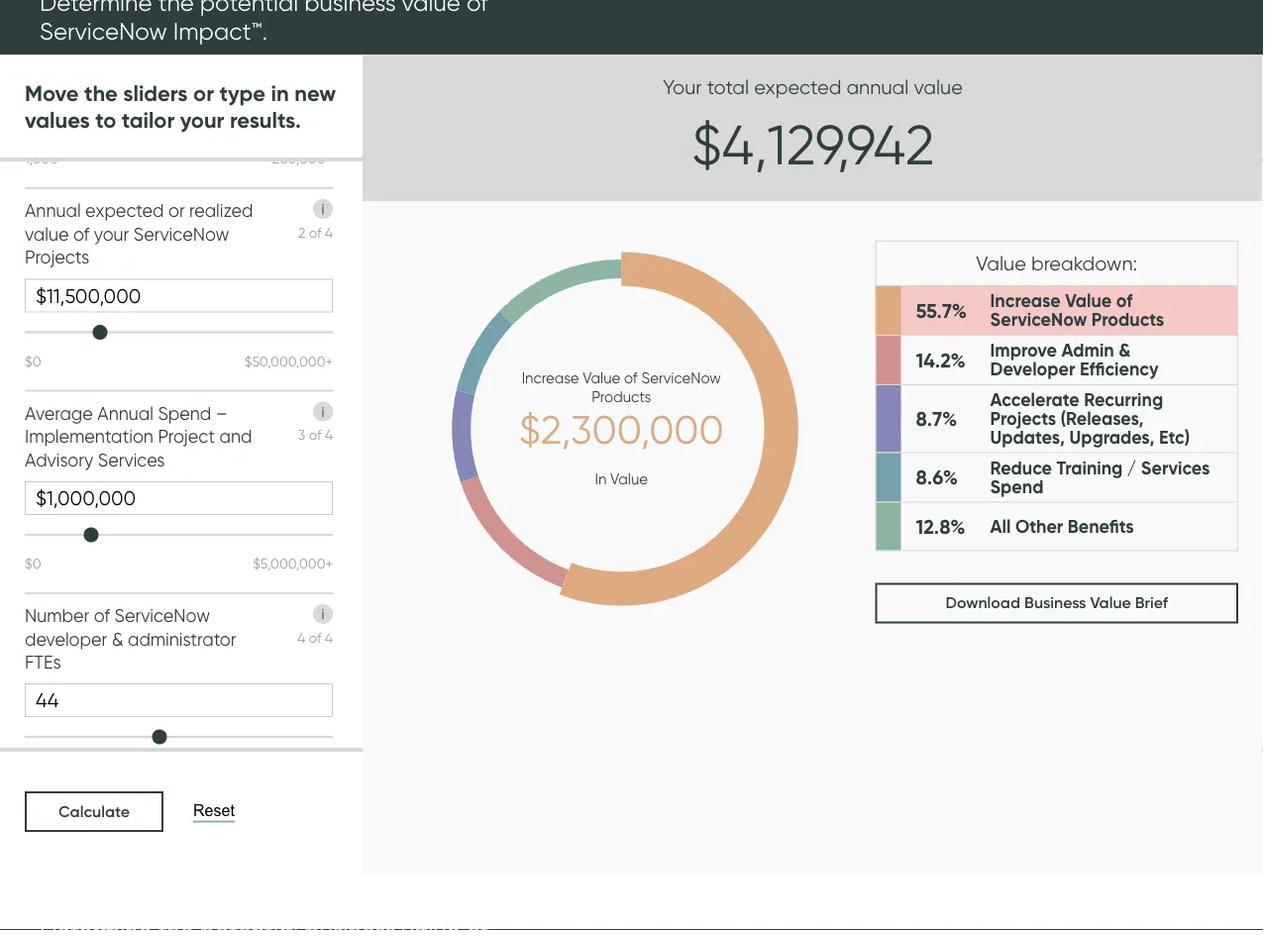 Task type: describe. For each thing, give the bounding box(es) containing it.
your total expected annual value
[[663, 76, 963, 100]]

4 for annual expected or realized value of your servicenow projects
[[325, 224, 333, 241]]

new
[[295, 80, 336, 107]]

the for values
[[84, 80, 118, 107]]

of inside the annual expected or realized value of your servicenow projects
[[73, 223, 90, 245]]

business
[[305, 0, 396, 17]]

55.7%
[[916, 299, 967, 323]]

your
[[663, 76, 702, 100]]

8.6%
[[916, 466, 958, 491]]

average annual spend – implementation project and advisory services
[[25, 403, 252, 471]]

$4,129,942
[[692, 112, 935, 179]]

or inside the annual expected or realized value of your servicenow projects
[[168, 200, 185, 222]]

accelerate
[[991, 389, 1080, 411]]

all other benefits
[[991, 516, 1135, 538]]

reduce training / services spend
[[991, 457, 1211, 499]]

all
[[991, 516, 1011, 538]]

of inside i 3 of 4
[[309, 427, 322, 444]]

$50,000,000+
[[245, 353, 333, 370]]

your inside the annual expected or realized value of your servicenow projects
[[94, 223, 129, 245]]

(releases,
[[1061, 408, 1144, 430]]

efficiency
[[1080, 359, 1159, 381]]

benefits
[[1068, 516, 1135, 538]]

$5,000,000+
[[253, 555, 333, 572]]

breakdown:
[[1032, 252, 1138, 276]]

spend inside average annual spend – implementation project and advisory services
[[158, 403, 211, 424]]

sliders
[[123, 80, 188, 107]]

in value
[[595, 471, 648, 489]]

services inside average annual spend – implementation project and advisory services
[[98, 449, 165, 471]]

values
[[25, 107, 90, 134]]

value for in value
[[611, 471, 648, 489]]

and
[[219, 426, 252, 448]]

developer
[[991, 359, 1076, 381]]

4 for number of servicenow developer & administrator ftes
[[325, 629, 333, 646]]

the for impact™.
[[158, 0, 194, 17]]

move the sliders or type in new values to tailor your results.
[[25, 80, 336, 134]]

other
[[1016, 516, 1064, 538]]

results.
[[230, 107, 301, 134]]

annual expected or realized value of your servicenow projects
[[25, 200, 253, 268]]

i for average annual spend – implementation project and advisory services
[[322, 403, 325, 420]]

of inside "determine the potential business value of servicenow impact™."
[[467, 0, 488, 17]]

in
[[271, 80, 289, 107]]

i 4 of 4
[[297, 606, 333, 646]]

3
[[298, 427, 306, 444]]

project
[[158, 426, 215, 448]]

8.7%
[[916, 407, 958, 432]]

services inside reduce training / services spend
[[1142, 457, 1211, 480]]

& inside improve admin & developer efficiency
[[1119, 340, 1131, 362]]

of inside i 4 of 4
[[309, 629, 322, 646]]

advisory
[[25, 449, 93, 471]]

in
[[595, 471, 607, 489]]

increase value of servicenow products $2,300,000
[[519, 370, 724, 455]]

servicenow inside the annual expected or realized value of your servicenow projects
[[134, 223, 229, 245]]

determine
[[40, 0, 152, 17]]

i for annual expected or realized value of your servicenow projects
[[322, 201, 325, 218]]

–
[[216, 403, 228, 424]]

number
[[25, 605, 89, 627]]

tailor
[[122, 107, 175, 134]]

projects inside accelerate recurring projects (releases, updates, upgrades, etc)
[[991, 408, 1057, 430]]

12.8%
[[916, 515, 966, 540]]

annual inside average annual spend – implementation project and advisory services
[[97, 403, 154, 424]]

14.2%
[[916, 348, 966, 373]]



Task type: vqa. For each thing, say whether or not it's contained in the screenshot.


Task type: locate. For each thing, give the bounding box(es) containing it.
value right 'annual'
[[914, 76, 963, 100]]

or
[[193, 80, 214, 107], [168, 200, 185, 222]]

& inside number of servicenow developer & administrator ftes
[[112, 628, 123, 650]]

the inside move the sliders or type in new values to tailor your results.
[[84, 80, 118, 107]]

0 vertical spatial &
[[1119, 340, 1131, 362]]

annual
[[847, 76, 909, 100]]

developer
[[25, 628, 107, 650]]

servicenow
[[40, 17, 167, 45], [134, 223, 229, 245], [991, 309, 1088, 331], [642, 370, 721, 388], [114, 605, 210, 627]]

0 horizontal spatial value
[[25, 223, 69, 245]]

4 inside i 2 of 4
[[325, 224, 333, 241]]

0 vertical spatial $0
[[25, 353, 41, 370]]

200,000+
[[272, 150, 333, 167]]

1 vertical spatial expected
[[85, 200, 164, 222]]

total
[[707, 76, 750, 100]]

0 vertical spatial value
[[402, 0, 461, 17]]

value
[[402, 0, 461, 17], [914, 76, 963, 100], [25, 223, 69, 245]]

the
[[158, 0, 194, 17], [84, 80, 118, 107]]

spend
[[158, 403, 211, 424], [991, 476, 1044, 499]]

0 horizontal spatial products
[[592, 388, 652, 406]]

i 3 of 4
[[298, 403, 333, 444]]

annual down 1,000 in the left of the page
[[25, 200, 81, 222]]

of inside increase value of servicenow products
[[1117, 290, 1133, 312]]

servicenow up move
[[40, 17, 167, 45]]

i down $50,000,000+
[[322, 403, 325, 420]]

2 vertical spatial i
[[322, 606, 325, 623]]

increase
[[991, 290, 1061, 312], [522, 370, 579, 388]]

servicenow down the realized on the top
[[134, 223, 229, 245]]

0 vertical spatial or
[[193, 80, 214, 107]]

projects inside the annual expected or realized value of your servicenow projects
[[25, 246, 89, 268]]

value for annual expected or realized value of your servicenow projects
[[25, 223, 69, 245]]

servicenow inside "determine the potential business value of servicenow impact™."
[[40, 17, 167, 45]]

realized
[[189, 200, 253, 222]]

&
[[1119, 340, 1131, 362], [112, 628, 123, 650]]

improve admin & developer efficiency
[[991, 340, 1159, 381]]

0 horizontal spatial or
[[168, 200, 185, 222]]

potential
[[200, 0, 299, 17]]

i for number of servicenow developer & administrator ftes
[[322, 606, 325, 623]]

4
[[325, 224, 333, 241], [325, 427, 333, 444], [297, 629, 306, 646], [325, 629, 333, 646]]

servicenow up improve
[[991, 309, 1088, 331]]

accelerate recurring projects (releases, updates, upgrades, etc)
[[991, 389, 1191, 449]]

annual up implementation
[[97, 403, 154, 424]]

increase for increase value of servicenow products
[[991, 290, 1061, 312]]

the left potential
[[158, 0, 194, 17]]

average
[[25, 403, 93, 424]]

None button
[[876, 584, 1239, 624], [193, 802, 235, 823], [876, 584, 1239, 624], [193, 802, 235, 823]]

i inside i 3 of 4
[[322, 403, 325, 420]]

$0 up average on the top left of the page
[[25, 353, 41, 370]]

annual
[[25, 200, 81, 222], [97, 403, 154, 424]]

$0 for annual expected or realized value of your servicenow projects
[[25, 353, 41, 370]]

increase inside increase value of servicenow products $2,300,000
[[522, 370, 579, 388]]

1 vertical spatial your
[[94, 223, 129, 245]]

1 horizontal spatial value
[[402, 0, 461, 17]]

move
[[25, 80, 79, 107]]

upgrades,
[[1070, 427, 1155, 449]]

1 horizontal spatial your
[[180, 107, 224, 134]]

value down breakdown:
[[1066, 290, 1112, 312]]

services down implementation
[[98, 449, 165, 471]]

administrator
[[128, 628, 236, 650]]

0 vertical spatial expected
[[754, 76, 842, 100]]

0 horizontal spatial projects
[[25, 246, 89, 268]]

i
[[322, 201, 325, 218], [322, 403, 325, 420], [322, 606, 325, 623]]

value breakdown:
[[977, 252, 1138, 276]]

1 horizontal spatial products
[[1092, 309, 1165, 331]]

0 vertical spatial your
[[180, 107, 224, 134]]

etc)
[[1160, 427, 1191, 449]]

0 horizontal spatial expected
[[85, 200, 164, 222]]

expected inside the annual expected or realized value of your servicenow projects
[[85, 200, 164, 222]]

i 2 of 4
[[298, 201, 333, 241]]

i inside i 2 of 4
[[322, 201, 325, 218]]

1 horizontal spatial annual
[[97, 403, 154, 424]]

implementation
[[25, 426, 154, 448]]

value inside increase value of servicenow products
[[1066, 290, 1112, 312]]

0 horizontal spatial &
[[112, 628, 123, 650]]

1 vertical spatial the
[[84, 80, 118, 107]]

1 horizontal spatial expected
[[754, 76, 842, 100]]

0 horizontal spatial the
[[84, 80, 118, 107]]

1 i from the top
[[322, 201, 325, 218]]

value
[[977, 252, 1027, 276], [1066, 290, 1112, 312], [583, 370, 621, 388], [611, 471, 648, 489]]

1 vertical spatial or
[[168, 200, 185, 222]]

1 horizontal spatial projects
[[991, 408, 1057, 430]]

value right business on the top left of page
[[402, 0, 461, 17]]

your
[[180, 107, 224, 134], [94, 223, 129, 245]]

to
[[95, 107, 116, 134]]

the right move
[[84, 80, 118, 107]]

None text field
[[25, 481, 333, 515]]

of inside increase value of servicenow products $2,300,000
[[625, 370, 638, 388]]

0 horizontal spatial annual
[[25, 200, 81, 222]]

products up admin
[[1092, 309, 1165, 331]]

1 vertical spatial &
[[112, 628, 123, 650]]

servicenow inside increase value of servicenow products
[[991, 309, 1088, 331]]

of inside number of servicenow developer & administrator ftes
[[94, 605, 110, 627]]

products
[[1092, 309, 1165, 331], [592, 388, 652, 406]]

products for increase value of servicenow products
[[1092, 309, 1165, 331]]

2
[[298, 224, 306, 241]]

increase for increase value of servicenow products $2,300,000
[[522, 370, 579, 388]]

value for increase value of servicenow products
[[1066, 290, 1112, 312]]

2 $0 from the top
[[25, 555, 41, 572]]

value right 'in'
[[611, 471, 648, 489]]

1 horizontal spatial &
[[1119, 340, 1131, 362]]

None text field
[[25, 279, 333, 313], [25, 684, 333, 718], [25, 279, 333, 313], [25, 684, 333, 718]]

1 vertical spatial increase
[[522, 370, 579, 388]]

or left type
[[193, 80, 214, 107]]

0 vertical spatial projects
[[25, 246, 89, 268]]

0 horizontal spatial spend
[[158, 403, 211, 424]]

recurring
[[1085, 389, 1164, 411]]

0 vertical spatial the
[[158, 0, 194, 17]]

impact™.
[[173, 17, 268, 45]]

None submit
[[25, 792, 164, 833]]

type
[[220, 80, 266, 107]]

i inside i 4 of 4
[[322, 606, 325, 623]]

1 horizontal spatial the
[[158, 0, 194, 17]]

increase inside increase value of servicenow products
[[991, 290, 1061, 312]]

expected down to at the left of the page
[[85, 200, 164, 222]]

value inside the annual expected or realized value of your servicenow projects
[[25, 223, 69, 245]]

servicenow up $2,300,000
[[642, 370, 721, 388]]

0 vertical spatial i
[[322, 201, 325, 218]]

projects
[[25, 246, 89, 268], [991, 408, 1057, 430]]

0 horizontal spatial services
[[98, 449, 165, 471]]

1 horizontal spatial increase
[[991, 290, 1061, 312]]

products inside increase value of servicenow products
[[1092, 309, 1165, 331]]

1 horizontal spatial spend
[[991, 476, 1044, 499]]

value down 1,000 in the left of the page
[[25, 223, 69, 245]]

increase value of servicenow products
[[991, 290, 1165, 331]]

expected up $4,129,942
[[754, 76, 842, 100]]

or left the realized on the top
[[168, 200, 185, 222]]

i down $5,000,000+
[[322, 606, 325, 623]]

1 vertical spatial annual
[[97, 403, 154, 424]]

spend up project
[[158, 403, 211, 424]]

spend up all
[[991, 476, 1044, 499]]

value for determine the potential business value of servicenow impact™.
[[402, 0, 461, 17]]

1 vertical spatial projects
[[991, 408, 1057, 430]]

increase up $2,300,000
[[522, 370, 579, 388]]

4 inside i 3 of 4
[[325, 427, 333, 444]]

of inside i 2 of 4
[[309, 224, 322, 241]]

products up in value
[[592, 388, 652, 406]]

servicenow inside increase value of servicenow products $2,300,000
[[642, 370, 721, 388]]

1 horizontal spatial or
[[193, 80, 214, 107]]

& right developer on the bottom left of page
[[112, 628, 123, 650]]

0 horizontal spatial your
[[94, 223, 129, 245]]

i down the 200,000+
[[322, 201, 325, 218]]

4 for average annual spend – implementation project and advisory services
[[325, 427, 333, 444]]

1 horizontal spatial services
[[1142, 457, 1211, 480]]

services down etc)
[[1142, 457, 1211, 480]]

1 vertical spatial value
[[914, 76, 963, 100]]

admin
[[1062, 340, 1115, 362]]

number of servicenow developer & administrator ftes
[[25, 605, 236, 673]]

2 vertical spatial value
[[25, 223, 69, 245]]

of
[[467, 0, 488, 17], [73, 223, 90, 245], [309, 224, 322, 241], [1117, 290, 1133, 312], [625, 370, 638, 388], [309, 427, 322, 444], [94, 605, 110, 627], [309, 629, 322, 646]]

value inside "determine the potential business value of servicenow impact™."
[[402, 0, 461, 17]]

/
[[1128, 457, 1137, 480]]

1 vertical spatial i
[[322, 403, 325, 420]]

0 vertical spatial spend
[[158, 403, 211, 424]]

value up $2,300,000
[[583, 370, 621, 388]]

2 horizontal spatial value
[[914, 76, 963, 100]]

value inside increase value of servicenow products $2,300,000
[[583, 370, 621, 388]]

$0 up "number" on the bottom
[[25, 555, 41, 572]]

value for your total expected annual value
[[914, 76, 963, 100]]

None range field
[[25, 323, 333, 342], [25, 525, 333, 545], [25, 728, 333, 748], [25, 323, 333, 342], [25, 525, 333, 545], [25, 728, 333, 748]]

value left breakdown:
[[977, 252, 1027, 276]]

1 vertical spatial $0
[[25, 555, 41, 572]]

the inside "determine the potential business value of servicenow impact™."
[[158, 0, 194, 17]]

updates,
[[991, 427, 1065, 449]]

1 vertical spatial spend
[[991, 476, 1044, 499]]

improve
[[991, 340, 1058, 362]]

your inside move the sliders or type in new values to tailor your results.
[[180, 107, 224, 134]]

3 i from the top
[[322, 606, 325, 623]]

2 i from the top
[[322, 403, 325, 420]]

servicenow up administrator
[[114, 605, 210, 627]]

$2,300,000
[[519, 406, 724, 455]]

servicenow inside number of servicenow developer & administrator ftes
[[114, 605, 210, 627]]

& right admin
[[1119, 340, 1131, 362]]

1 $0 from the top
[[25, 353, 41, 370]]

products inside increase value of servicenow products $2,300,000
[[592, 388, 652, 406]]

ftes
[[25, 651, 61, 673]]

0 vertical spatial products
[[1092, 309, 1165, 331]]

increase down 'value breakdown:'
[[991, 290, 1061, 312]]

$0 for average annual spend – implementation project and advisory services
[[25, 555, 41, 572]]

expected
[[754, 76, 842, 100], [85, 200, 164, 222]]

determine the potential business value of servicenow impact™.
[[40, 0, 488, 45]]

annual inside the annual expected or realized value of your servicenow projects
[[25, 200, 81, 222]]

0 vertical spatial annual
[[25, 200, 81, 222]]

0 vertical spatial increase
[[991, 290, 1061, 312]]

or inside move the sliders or type in new values to tailor your results.
[[193, 80, 214, 107]]

value for increase value of servicenow products $2,300,000
[[583, 370, 621, 388]]

$0
[[25, 353, 41, 370], [25, 555, 41, 572]]

training
[[1057, 457, 1123, 480]]

products for increase value of servicenow products $2,300,000
[[592, 388, 652, 406]]

reduce
[[991, 457, 1053, 480]]

spend inside reduce training / services spend
[[991, 476, 1044, 499]]

0 horizontal spatial increase
[[522, 370, 579, 388]]

services
[[98, 449, 165, 471], [1142, 457, 1211, 480]]

1,000
[[25, 150, 59, 167]]

1 vertical spatial products
[[592, 388, 652, 406]]



